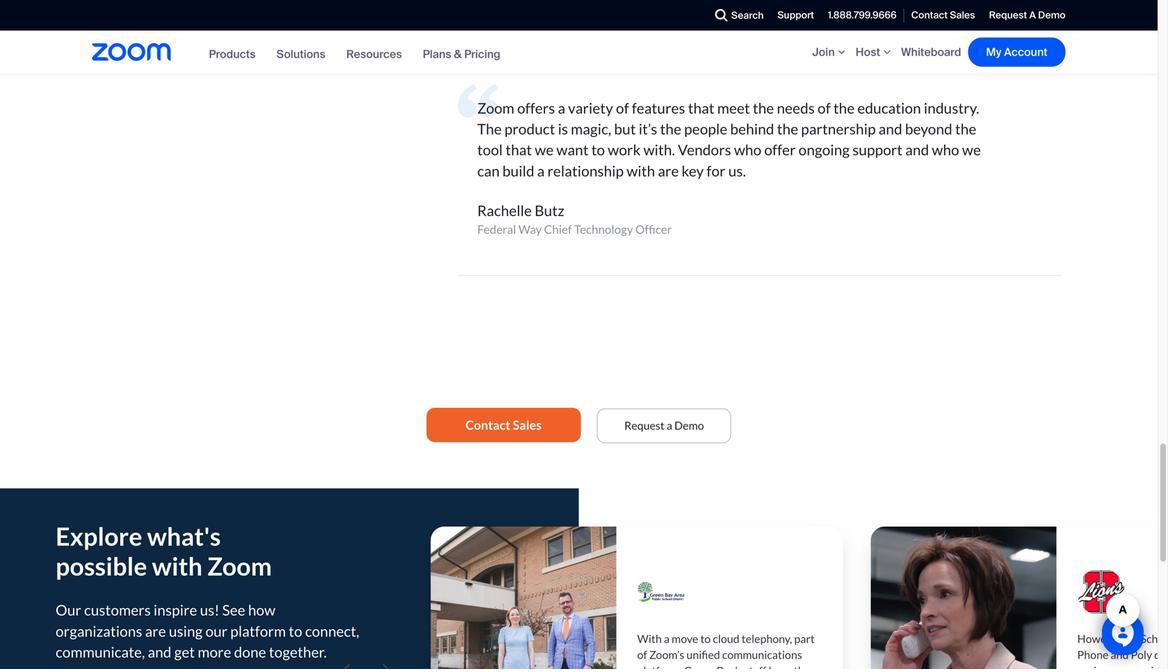 Task type: describe. For each thing, give the bounding box(es) containing it.
search
[[731, 9, 764, 22]]

products button
[[209, 47, 256, 62]]

the up partnership at the top right
[[834, 99, 855, 117]]

products
[[209, 47, 256, 62]]

request a demo
[[624, 419, 704, 432]]

pricing
[[464, 47, 501, 62]]

want
[[556, 141, 589, 159]]

1 horizontal spatial contact sales
[[911, 9, 975, 21]]

staff
[[744, 664, 767, 670]]

our customers inspire us! see how organizations are using our platform to connect, communicate, and get more done together.
[[56, 602, 359, 661]]

move
[[672, 632, 698, 646]]

my account link
[[968, 38, 1066, 67]]

variety
[[568, 99, 613, 117]]

1 horizontal spatial sales
[[950, 9, 975, 21]]

public
[[1109, 632, 1139, 646]]

tool
[[477, 141, 503, 159]]

way
[[518, 222, 542, 236]]

chief
[[544, 222, 572, 236]]

have
[[769, 664, 792, 670]]

explore
[[56, 521, 142, 551]]

key
[[682, 162, 704, 180]]

can
[[477, 162, 500, 180]]

federal
[[477, 222, 516, 236]]

0 horizontal spatial sales
[[513, 417, 542, 433]]

technology
[[574, 222, 633, 236]]

plans & pricing link
[[423, 47, 501, 62]]

a
[[1029, 9, 1036, 21]]

zoom offers a variety of features that meet the needs of the education industry. the product is magic, but it's the people behind the partnership and beyond the tool that we want to work with. vendors who offer ongoing support and who we can build a relationship with are key for us.
[[477, 99, 981, 180]]

to inside 'zoom offers a variety of features that meet the needs of the education industry. the product is magic, but it's the people behind the partnership and beyond the tool that we want to work with. vendors who offer ongoing support and who we can build a relationship with are key for us.'
[[591, 141, 605, 159]]

resources button
[[346, 47, 402, 62]]

zoom inside 'explore what's possible with zoom'
[[207, 551, 272, 581]]

1.888.799.9666
[[828, 9, 897, 21]]

plans
[[423, 47, 451, 62]]

the down industry. in the right of the page
[[955, 120, 976, 138]]

host
[[856, 45, 880, 59]]

our
[[56, 602, 81, 619]]

support link
[[771, 0, 821, 30]]

more
[[198, 644, 231, 661]]

the up offer
[[777, 120, 798, 138]]

zoom logo image
[[92, 43, 171, 61]]

our
[[205, 623, 228, 640]]

get
[[174, 644, 195, 661]]

search image
[[715, 9, 728, 22]]

people
[[684, 120, 728, 138]]

unified
[[687, 648, 720, 662]]

part
[[794, 632, 815, 646]]

are inside our customers inspire us! see how organizations are using our platform to connect, communicate, and get more done together.
[[145, 623, 166, 640]]

together.
[[269, 644, 327, 661]]

communications
[[722, 648, 802, 662]]

butz
[[535, 202, 564, 219]]

with inside 'explore what's possible with zoom'
[[152, 551, 202, 581]]

what's
[[147, 521, 221, 551]]

request a demo
[[989, 9, 1066, 21]]

telephony,
[[742, 632, 792, 646]]

schoo
[[1141, 632, 1168, 646]]

2 who from the left
[[932, 141, 959, 159]]

is
[[558, 120, 568, 138]]

request for request a demo
[[624, 419, 665, 432]]

1.888.799.9666 link
[[821, 0, 904, 30]]

the
[[477, 120, 502, 138]]

with a move to cloud telephony, part of zoom's unified communications platform, green bay's staff have t
[[637, 632, 815, 670]]

to inside the with a move to cloud telephony, part of zoom's unified communications platform, green bay's staff have t
[[700, 632, 711, 646]]

officer
[[635, 222, 672, 236]]

organizations
[[56, 623, 142, 640]]

communicate,
[[56, 644, 145, 661]]

bay's
[[717, 664, 742, 670]]

explore what's possible with zoom
[[56, 521, 272, 581]]

it's
[[639, 120, 657, 138]]

2 we from the left
[[962, 141, 981, 159]]

offers
[[517, 99, 555, 117]]

join
[[812, 45, 835, 59]]

resources
[[346, 47, 402, 62]]

for
[[707, 162, 726, 180]]

to inside our customers inspire us! see how organizations are using our platform to connect, communicate, and get more done together.
[[289, 623, 302, 640]]

product
[[505, 120, 555, 138]]

support
[[853, 141, 903, 159]]

the right it's
[[660, 120, 681, 138]]

build
[[503, 162, 534, 180]]

using
[[169, 623, 203, 640]]

customers
[[84, 602, 151, 619]]

rachelle
[[477, 202, 532, 219]]

1 who from the left
[[734, 141, 761, 159]]

cloud
[[713, 632, 740, 646]]

needs
[[777, 99, 815, 117]]

ongoing
[[799, 141, 850, 159]]

are inside 'zoom offers a variety of features that meet the needs of the education industry. the product is magic, but it's the people behind the partnership and beyond the tool that we want to work with. vendors who offer ongoing support and who we can build a relationship with are key for us.'
[[658, 162, 679, 180]]

support
[[778, 9, 814, 21]]



Task type: vqa. For each thing, say whether or not it's contained in the screenshot.
The That
yes



Task type: locate. For each thing, give the bounding box(es) containing it.
to down magic,
[[591, 141, 605, 159]]

of up but
[[616, 99, 629, 117]]

1 horizontal spatial are
[[658, 162, 679, 180]]

are down with.
[[658, 162, 679, 180]]

1 vertical spatial contact
[[466, 417, 510, 433]]

zoom up the
[[477, 99, 514, 117]]

0 vertical spatial demo
[[1038, 9, 1066, 21]]

0 horizontal spatial are
[[145, 623, 166, 640]]

1 we from the left
[[535, 141, 554, 159]]

1 horizontal spatial that
[[688, 99, 715, 117]]

1 horizontal spatial demo
[[1038, 9, 1066, 21]]

solutions
[[277, 47, 326, 62]]

0 horizontal spatial that
[[506, 141, 532, 159]]

with
[[637, 632, 662, 646]]

sales
[[950, 9, 975, 21], [513, 417, 542, 433]]

1 horizontal spatial and
[[879, 120, 902, 138]]

1 vertical spatial demo
[[675, 419, 704, 432]]

1 vertical spatial sales
[[513, 417, 542, 433]]

partnership
[[801, 120, 876, 138]]

contact
[[911, 9, 948, 21], [466, 417, 510, 433]]

zoom's
[[649, 648, 684, 662]]

green
[[684, 664, 715, 670]]

0 vertical spatial with
[[627, 162, 655, 180]]

demo inside request a demo link
[[1038, 9, 1066, 21]]

contact sales link
[[904, 0, 982, 30], [426, 408, 581, 443]]

0 horizontal spatial we
[[535, 141, 554, 159]]

of up partnership at the top right
[[818, 99, 831, 117]]

relationship
[[547, 162, 624, 180]]

inspire
[[154, 602, 197, 619]]

1 horizontal spatial request
[[989, 9, 1027, 21]]

&
[[454, 47, 462, 62]]

platform,
[[637, 664, 682, 670]]

0 vertical spatial sales
[[950, 9, 975, 21]]

0 horizontal spatial zoom
[[207, 551, 272, 581]]

done
[[234, 644, 266, 661]]

0 horizontal spatial contact sales
[[466, 417, 542, 433]]

0 vertical spatial and
[[879, 120, 902, 138]]

are
[[658, 162, 679, 180], [145, 623, 166, 640]]

that
[[688, 99, 715, 117], [506, 141, 532, 159]]

and down beyond
[[905, 141, 929, 159]]

request a demo link
[[982, 0, 1066, 30]]

who down behind
[[734, 141, 761, 159]]

whiteboard
[[901, 45, 961, 59]]

request
[[989, 9, 1027, 21], [624, 419, 665, 432]]

meet
[[717, 99, 750, 117]]

0 horizontal spatial of
[[616, 99, 629, 117]]

request inside request a demo link
[[624, 419, 665, 432]]

host button
[[856, 45, 894, 59]]

we down product
[[535, 141, 554, 159]]

to up together. on the left bottom of page
[[289, 623, 302, 640]]

behind
[[730, 120, 774, 138]]

0 horizontal spatial to
[[289, 623, 302, 640]]

1 horizontal spatial contact sales link
[[904, 0, 982, 30]]

1 vertical spatial and
[[905, 141, 929, 159]]

join button
[[812, 45, 849, 59]]

2 vertical spatial and
[[148, 644, 171, 661]]

of
[[616, 99, 629, 117], [818, 99, 831, 117], [637, 648, 647, 662]]

1 vertical spatial contact sales
[[466, 417, 542, 433]]

solutions button
[[277, 47, 326, 62]]

search image
[[715, 9, 728, 22]]

zoom inside 'zoom offers a variety of features that meet the needs of the education industry. the product is magic, but it's the people behind the partnership and beyond the tool that we want to work with. vendors who offer ongoing support and who we can build a relationship with are key for us.'
[[477, 99, 514, 117]]

connect,
[[305, 623, 359, 640]]

0 vertical spatial are
[[658, 162, 679, 180]]

and inside our customers inspire us! see how organizations are using our platform to connect, communicate, and get more done together.
[[148, 644, 171, 661]]

who down beyond
[[932, 141, 959, 159]]

0 vertical spatial contact sales
[[911, 9, 975, 21]]

a inside the with a move to cloud telephony, part of zoom's unified communications platform, green bay's staff have t
[[664, 632, 670, 646]]

work
[[608, 141, 641, 159]]

with down what's
[[152, 551, 202, 581]]

request a demo link
[[597, 409, 731, 443]]

contact sales
[[911, 9, 975, 21], [466, 417, 542, 433]]

that up people
[[688, 99, 715, 117]]

0 vertical spatial contact
[[911, 9, 948, 21]]

0 horizontal spatial contact
[[466, 417, 510, 433]]

zoom
[[477, 99, 514, 117], [207, 551, 272, 581]]

whiteboard link
[[901, 45, 961, 59]]

demo inside request a demo link
[[675, 419, 704, 432]]

vendors
[[678, 141, 731, 159]]

to up 'unified'
[[700, 632, 711, 646]]

1 horizontal spatial to
[[591, 141, 605, 159]]

0 vertical spatial zoom
[[477, 99, 514, 117]]

industry.
[[924, 99, 979, 117]]

and left get
[[148, 644, 171, 661]]

request inside request a demo link
[[989, 9, 1027, 21]]

1 horizontal spatial zoom
[[477, 99, 514, 117]]

beyond
[[905, 120, 952, 138]]

that up build
[[506, 141, 532, 159]]

1 vertical spatial request
[[624, 419, 665, 432]]

and down education
[[879, 120, 902, 138]]

we
[[535, 141, 554, 159], [962, 141, 981, 159]]

rachelle butz federal way chief technology officer
[[477, 202, 672, 236]]

and
[[879, 120, 902, 138], [905, 141, 929, 159], [148, 644, 171, 661]]

demo for request a demo
[[1038, 9, 1066, 21]]

offer
[[764, 141, 796, 159]]

possible
[[56, 551, 147, 581]]

us!
[[200, 602, 219, 619]]

0 horizontal spatial request
[[624, 419, 665, 432]]

1 vertical spatial are
[[145, 623, 166, 640]]

2 horizontal spatial and
[[905, 141, 929, 159]]

features
[[632, 99, 685, 117]]

1 horizontal spatial of
[[637, 648, 647, 662]]

0 vertical spatial that
[[688, 99, 715, 117]]

how
[[248, 602, 276, 619]]

0 vertical spatial contact sales link
[[904, 0, 982, 30]]

with inside 'zoom offers a variety of features that meet the needs of the education industry. the product is magic, but it's the people behind the partnership and beyond the tool that we want to work with. vendors who offer ongoing support and who we can build a relationship with are key for us.'
[[627, 162, 655, 180]]

1 vertical spatial with
[[152, 551, 202, 581]]

2 horizontal spatial to
[[700, 632, 711, 646]]

0 horizontal spatial demo
[[675, 419, 704, 432]]

see
[[222, 602, 245, 619]]

we down industry. in the right of the page
[[962, 141, 981, 159]]

2 horizontal spatial of
[[818, 99, 831, 117]]

0 horizontal spatial with
[[152, 551, 202, 581]]

account
[[1004, 45, 1048, 59]]

my
[[986, 45, 1002, 59]]

0 horizontal spatial who
[[734, 141, 761, 159]]

1 vertical spatial that
[[506, 141, 532, 159]]

with
[[627, 162, 655, 180], [152, 551, 202, 581]]

1 vertical spatial contact sales link
[[426, 408, 581, 443]]

0 vertical spatial request
[[989, 9, 1027, 21]]

demo for request a demo
[[675, 419, 704, 432]]

magic,
[[571, 120, 611, 138]]

platform
[[230, 623, 286, 640]]

zoom up see
[[207, 551, 272, 581]]

of down with on the right of the page
[[637, 648, 647, 662]]

1 horizontal spatial we
[[962, 141, 981, 159]]

education
[[858, 99, 921, 117]]

howe
[[1077, 632, 1106, 646]]

1 horizontal spatial contact
[[911, 9, 948, 21]]

with down work
[[627, 162, 655, 180]]

us.
[[728, 162, 746, 180]]

who
[[734, 141, 761, 159], [932, 141, 959, 159]]

with.
[[643, 141, 675, 159]]

1 horizontal spatial with
[[627, 162, 655, 180]]

0 horizontal spatial contact sales link
[[426, 408, 581, 443]]

1 horizontal spatial who
[[932, 141, 959, 159]]

demo
[[1038, 9, 1066, 21], [675, 419, 704, 432]]

my account
[[986, 45, 1048, 59]]

0 horizontal spatial and
[[148, 644, 171, 661]]

1 vertical spatial zoom
[[207, 551, 272, 581]]

the up behind
[[753, 99, 774, 117]]

howe public schoo
[[1077, 632, 1168, 670]]

plans & pricing
[[423, 47, 501, 62]]

request for request a demo
[[989, 9, 1027, 21]]

are down inspire
[[145, 623, 166, 640]]

of inside the with a move to cloud telephony, part of zoom's unified communications platform, green bay's staff have t
[[637, 648, 647, 662]]



